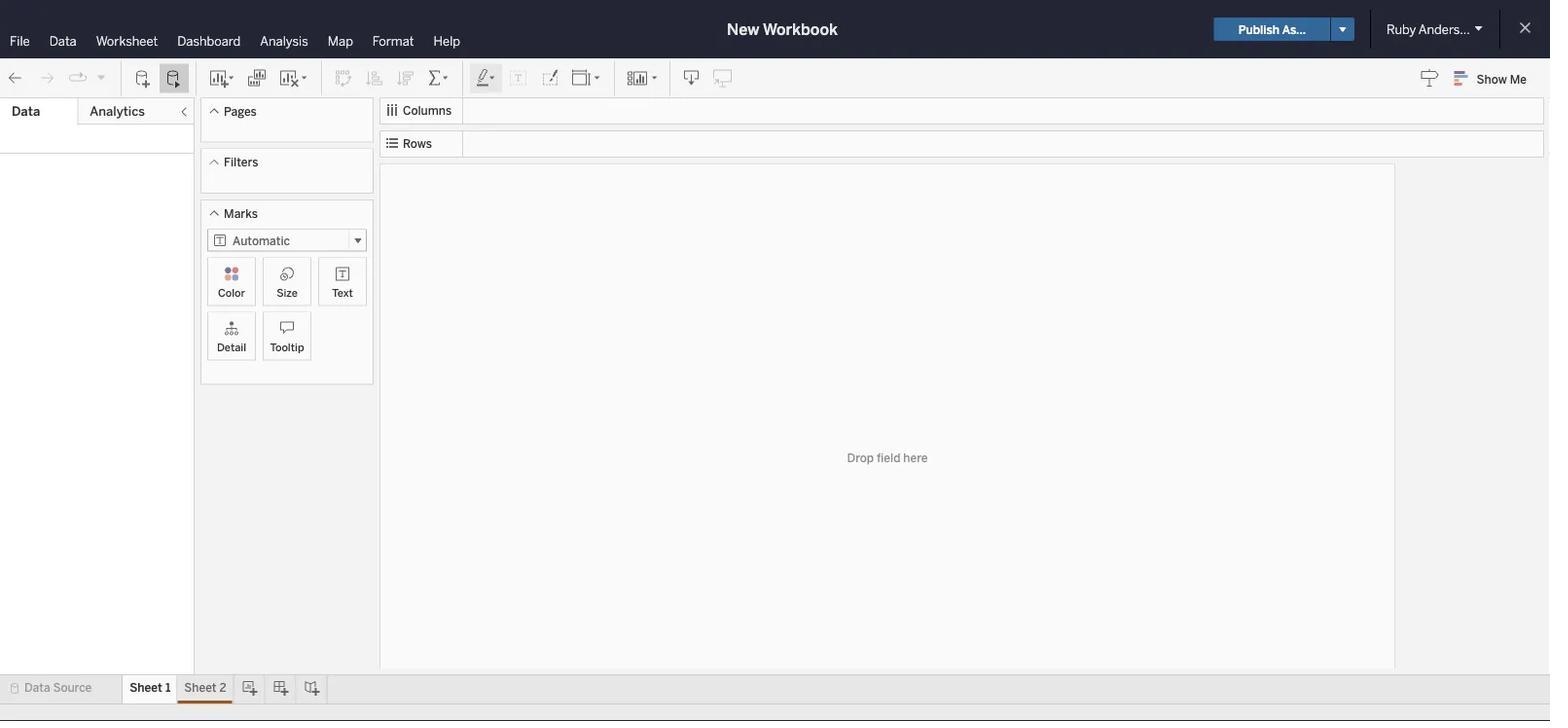 Task type: describe. For each thing, give the bounding box(es) containing it.
new workbook
[[727, 20, 838, 38]]

2 vertical spatial data
[[24, 681, 50, 695]]

format
[[373, 33, 414, 49]]

pages
[[224, 104, 257, 118]]

field
[[877, 451, 901, 465]]

1
[[165, 681, 171, 695]]

worksheet
[[96, 33, 158, 49]]

analysis
[[260, 33, 308, 49]]

undo image
[[6, 69, 25, 88]]

drop
[[848, 451, 874, 465]]

map
[[328, 33, 353, 49]]

sort ascending image
[[365, 69, 385, 88]]

help
[[434, 33, 461, 49]]

data guide image
[[1421, 68, 1441, 88]]

1 vertical spatial data
[[12, 104, 40, 119]]

as...
[[1283, 22, 1307, 36]]

download image
[[683, 69, 702, 88]]

detail
[[217, 341, 246, 354]]

analytics
[[90, 104, 145, 119]]

file
[[10, 33, 30, 49]]

show me
[[1478, 72, 1528, 86]]

anderson
[[1419, 21, 1475, 37]]

publish
[[1239, 22, 1280, 36]]

redo image
[[37, 69, 56, 88]]

drop field here
[[848, 451, 928, 465]]

2
[[220, 681, 227, 695]]

duplicate image
[[247, 69, 267, 88]]

fit image
[[572, 69, 603, 88]]

1 horizontal spatial replay animation image
[[95, 71, 107, 83]]

source
[[53, 681, 92, 695]]

sheet for sheet 2
[[184, 681, 217, 695]]

resume auto updates image
[[165, 69, 184, 88]]

new
[[727, 20, 760, 38]]

filters
[[224, 155, 258, 169]]

tooltip
[[270, 341, 304, 354]]



Task type: vqa. For each thing, say whether or not it's contained in the screenshot.
Data Source
yes



Task type: locate. For each thing, give the bounding box(es) containing it.
1 horizontal spatial sheet
[[184, 681, 217, 695]]

ruby anderson
[[1387, 21, 1475, 37]]

show labels image
[[509, 69, 529, 88]]

sheet 2
[[184, 681, 227, 695]]

color
[[218, 286, 245, 299]]

to use edit in desktop, save the workbook outside of personal space image
[[714, 69, 733, 88]]

sheet 1
[[130, 681, 171, 695]]

new data source image
[[133, 69, 153, 88]]

show
[[1478, 72, 1508, 86]]

sort descending image
[[396, 69, 416, 88]]

text
[[332, 286, 353, 299]]

collapse image
[[178, 106, 190, 118]]

data down undo icon
[[12, 104, 40, 119]]

here
[[904, 451, 928, 465]]

publish as...
[[1239, 22, 1307, 36]]

format workbook image
[[540, 69, 560, 88]]

clear sheet image
[[278, 69, 310, 88]]

0 horizontal spatial replay animation image
[[68, 68, 88, 88]]

highlight image
[[475, 69, 498, 88]]

2 sheet from the left
[[184, 681, 217, 695]]

publish as... button
[[1215, 18, 1331, 41]]

workbook
[[763, 20, 838, 38]]

new worksheet image
[[208, 69, 236, 88]]

show me button
[[1446, 63, 1545, 93]]

replay animation image up analytics
[[95, 71, 107, 83]]

columns
[[403, 104, 452, 118]]

sheet left 2
[[184, 681, 217, 695]]

sheet for sheet 1
[[130, 681, 163, 695]]

data up the redo icon
[[49, 33, 77, 49]]

data source
[[24, 681, 92, 695]]

size
[[277, 286, 298, 299]]

replay animation image
[[68, 68, 88, 88], [95, 71, 107, 83]]

data left source
[[24, 681, 50, 695]]

sheet left '1'
[[130, 681, 163, 695]]

rows
[[403, 137, 432, 151]]

1 sheet from the left
[[130, 681, 163, 695]]

data
[[49, 33, 77, 49], [12, 104, 40, 119], [24, 681, 50, 695]]

replay animation image right the redo icon
[[68, 68, 88, 88]]

0 horizontal spatial sheet
[[130, 681, 163, 695]]

totals image
[[427, 69, 451, 88]]

show/hide cards image
[[627, 69, 658, 88]]

ruby
[[1387, 21, 1417, 37]]

swap rows and columns image
[[334, 69, 353, 88]]

me
[[1511, 72, 1528, 86]]

0 vertical spatial data
[[49, 33, 77, 49]]

marks
[[224, 206, 258, 221]]

sheet
[[130, 681, 163, 695], [184, 681, 217, 695]]

dashboard
[[177, 33, 241, 49]]



